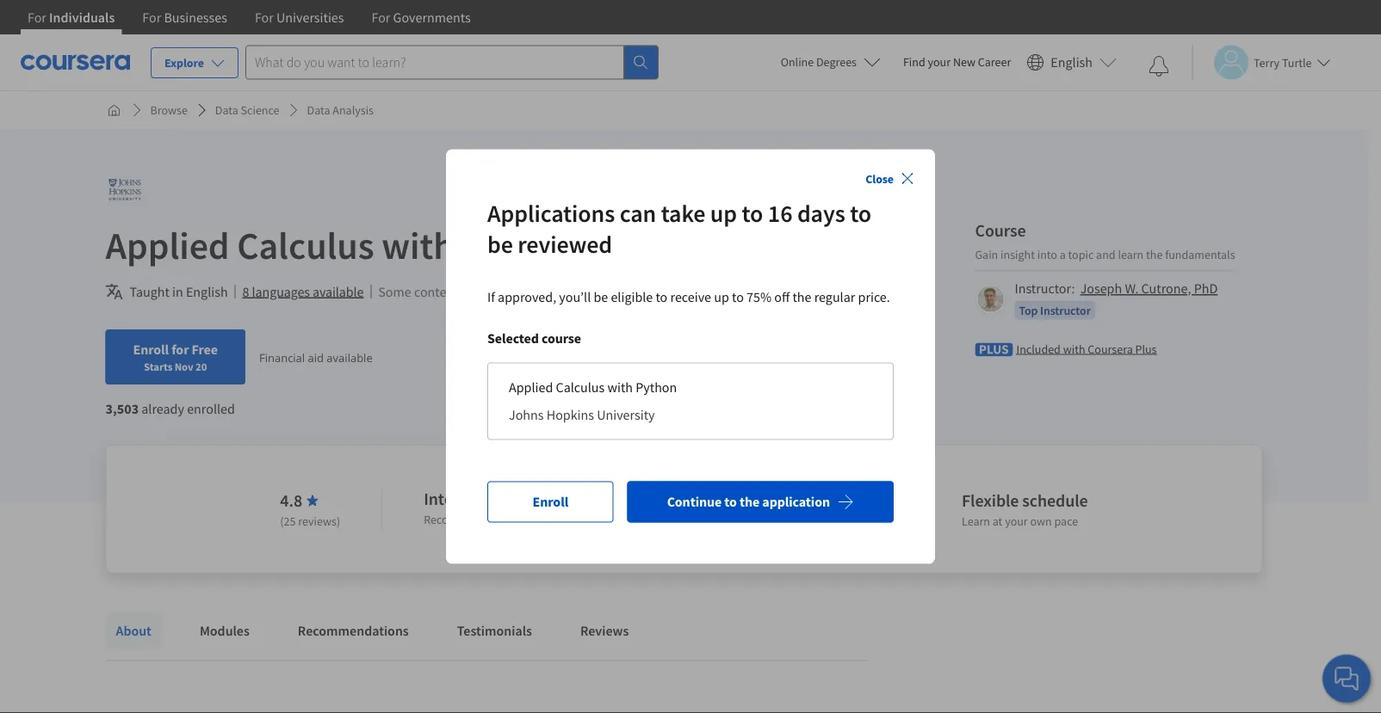Task type: describe. For each thing, give the bounding box(es) containing it.
(25 reviews)
[[280, 514, 340, 530]]

in
[[172, 283, 183, 301]]

financial aid available
[[259, 350, 373, 365]]

modules
[[200, 623, 250, 640]]

0 horizontal spatial with
[[382, 221, 454, 269]]

starts
[[144, 360, 172, 374]]

johns hopkins university
[[509, 407, 655, 424]]

find
[[903, 54, 925, 70]]

governments
[[393, 9, 471, 26]]

translated
[[528, 283, 587, 301]]

for businesses
[[142, 9, 227, 26]]

continue to the application button
[[627, 482, 894, 523]]

1 vertical spatial hours
[[728, 514, 757, 530]]

up inside applications can take up to 16 days to be reviewed
[[710, 198, 737, 228]]

and
[[1096, 247, 1116, 262]]

the inside course gain insight into a topic and learn the fundamentals
[[1146, 247, 1163, 262]]

a inside course gain insight into a topic and learn the fundamentals
[[1060, 247, 1066, 262]]

home image
[[107, 103, 121, 117]]

applied calculus with python inside applications can take up to 16 days to be reviewed dialog
[[509, 379, 677, 397]]

reviews
[[580, 623, 629, 640]]

enroll for free starts nov 20
[[133, 341, 218, 374]]

to inside button
[[724, 494, 737, 511]]

approx. 23 hours to complete 3 weeks at 7 hours a week
[[665, 490, 878, 530]]

for universities
[[255, 9, 344, 26]]

included with coursera plus link
[[1016, 341, 1157, 358]]

be right the not
[[511, 283, 526, 301]]

for
[[171, 341, 189, 358]]

selected course
[[487, 330, 581, 347]]

to left receive
[[656, 289, 668, 306]]

data for data analysis
[[307, 102, 330, 118]]

learn
[[1118, 247, 1144, 262]]

joseph
[[1080, 280, 1122, 297]]

fundamentals
[[1165, 247, 1235, 262]]

insight
[[1001, 247, 1035, 262]]

english inside button
[[1051, 54, 1093, 71]]

included with coursera plus
[[1016, 341, 1157, 357]]

businesses
[[164, 9, 227, 26]]

course
[[542, 330, 581, 347]]

coursera
[[1088, 341, 1133, 357]]

not
[[489, 283, 508, 301]]

(25
[[280, 514, 296, 530]]

price.
[[858, 289, 890, 306]]

about link
[[105, 612, 162, 650]]

continue
[[667, 494, 722, 511]]

hopkins
[[547, 407, 594, 424]]

may
[[461, 283, 486, 301]]

reviews)
[[298, 514, 340, 530]]

already
[[141, 400, 184, 418]]

intermediate level recommended experience
[[424, 489, 558, 528]]

topic
[[1068, 247, 1094, 262]]

modules link
[[189, 612, 260, 650]]

weeks
[[674, 514, 705, 530]]

16
[[768, 198, 793, 228]]

available for 8 languages available
[[313, 283, 364, 301]]

languages
[[252, 283, 310, 301]]

applications can take up to 16 days to be reviewed dialog
[[446, 149, 935, 564]]

applications can take up to 16 days to be reviewed
[[487, 198, 871, 259]]

find your new career
[[903, 54, 1011, 70]]

be right you'll
[[594, 289, 608, 306]]

to left the '16'
[[742, 198, 763, 228]]

off
[[774, 289, 790, 306]]

enrolled
[[187, 400, 235, 418]]

8 languages available
[[242, 283, 364, 301]]

0 horizontal spatial english
[[186, 283, 228, 301]]

close
[[866, 171, 894, 186]]

20
[[195, 360, 207, 374]]

experience
[[503, 512, 558, 528]]

regular
[[814, 289, 855, 306]]

reviews link
[[570, 612, 639, 650]]

0 vertical spatial your
[[928, 54, 951, 70]]

0 vertical spatial calculus
[[237, 221, 374, 269]]

for for businesses
[[142, 9, 161, 26]]

take
[[661, 198, 706, 228]]

financial aid available button
[[259, 350, 373, 365]]

your inside flexible schedule learn at your own pace
[[1005, 514, 1028, 530]]

universities
[[276, 9, 344, 26]]

browse link
[[143, 95, 194, 126]]

for governments
[[372, 9, 471, 26]]

taught
[[130, 283, 170, 301]]

23
[[725, 490, 743, 512]]

0 vertical spatial applied calculus with python
[[105, 221, 579, 269]]

free
[[192, 341, 218, 358]]

testimonials link
[[447, 612, 542, 650]]

eligible
[[611, 289, 653, 306]]

coursera image
[[21, 48, 130, 76]]

for individuals
[[28, 9, 115, 26]]

johns
[[509, 407, 544, 424]]

show notifications image
[[1149, 56, 1169, 77]]

week
[[768, 514, 795, 530]]

be inside applications can take up to 16 days to be reviewed
[[487, 229, 513, 259]]

at inside flexible schedule learn at your own pace
[[993, 514, 1003, 530]]

a inside approx. 23 hours to complete 3 weeks at 7 hours a week
[[760, 514, 766, 530]]

plus
[[1135, 341, 1157, 357]]

banner navigation
[[14, 0, 484, 47]]

browse
[[150, 102, 188, 118]]

course
[[975, 220, 1026, 241]]

data analysis
[[307, 102, 374, 118]]

course gain insight into a topic and learn the fundamentals
[[975, 220, 1235, 262]]

english button
[[1020, 34, 1124, 90]]



Task type: vqa. For each thing, say whether or not it's contained in the screenshot.
Johns Hopkins University
yes



Task type: locate. For each thing, give the bounding box(es) containing it.
available inside button
[[313, 283, 364, 301]]

1 horizontal spatial calculus
[[556, 379, 605, 397]]

data analysis link
[[300, 95, 381, 126]]

1 horizontal spatial applied
[[509, 379, 553, 397]]

for left universities
[[255, 9, 274, 26]]

0 horizontal spatial enroll
[[133, 341, 169, 358]]

some
[[378, 283, 411, 301]]

enroll for enroll for free starts nov 20
[[133, 341, 169, 358]]

english right career
[[1051, 54, 1093, 71]]

data
[[215, 102, 238, 118], [307, 102, 330, 118]]

data left analysis
[[307, 102, 330, 118]]

75%
[[747, 289, 772, 306]]

calculus inside applications can take up to 16 days to be reviewed dialog
[[556, 379, 605, 397]]

1 vertical spatial calculus
[[556, 379, 605, 397]]

available
[[313, 283, 364, 301], [327, 350, 373, 365]]

1 horizontal spatial english
[[1051, 54, 1093, 71]]

approved,
[[498, 289, 556, 306]]

recommendations link
[[287, 612, 419, 650]]

applied calculus with python
[[105, 221, 579, 269], [509, 379, 677, 397]]

up right receive
[[714, 289, 729, 306]]

approx.
[[665, 490, 722, 512]]

1 vertical spatial a
[[760, 514, 766, 530]]

0 vertical spatial english
[[1051, 54, 1093, 71]]

0 horizontal spatial calculus
[[237, 221, 374, 269]]

with inside included with coursera plus link
[[1063, 341, 1085, 357]]

to inside approx. 23 hours to complete 3 weeks at 7 hours a week
[[791, 490, 807, 512]]

your right find
[[928, 54, 951, 70]]

1 vertical spatial applied
[[509, 379, 553, 397]]

1 horizontal spatial at
[[993, 514, 1003, 530]]

data science
[[215, 102, 279, 118]]

1 vertical spatial available
[[327, 350, 373, 365]]

1 data from the left
[[215, 102, 238, 118]]

phd
[[1194, 280, 1218, 297]]

1 horizontal spatial the
[[793, 289, 812, 306]]

python up the not
[[462, 221, 579, 269]]

0 horizontal spatial python
[[462, 221, 579, 269]]

career
[[978, 54, 1011, 70]]

2 at from the left
[[993, 514, 1003, 530]]

up right take
[[710, 198, 737, 228]]

a
[[1060, 247, 1066, 262], [760, 514, 766, 530]]

at left 7
[[708, 514, 718, 530]]

at
[[708, 514, 718, 530], [993, 514, 1003, 530]]

0 horizontal spatial at
[[708, 514, 718, 530]]

2 horizontal spatial the
[[1146, 247, 1163, 262]]

your left own
[[1005, 514, 1028, 530]]

coursera plus image
[[975, 343, 1013, 357]]

own
[[1030, 514, 1052, 530]]

1 vertical spatial python
[[636, 379, 677, 397]]

close button
[[859, 163, 921, 194]]

level
[[523, 489, 557, 510]]

1 horizontal spatial python
[[636, 379, 677, 397]]

available right aid
[[327, 350, 373, 365]]

3,503 already enrolled
[[105, 400, 235, 418]]

applied up in
[[105, 221, 230, 269]]

0 vertical spatial available
[[313, 283, 364, 301]]

for for governments
[[372, 9, 390, 26]]

instructor:
[[1015, 280, 1075, 297]]

application
[[762, 494, 830, 511]]

1 at from the left
[[708, 514, 718, 530]]

2 for from the left
[[142, 9, 161, 26]]

applied calculus with python up johns hopkins university on the left
[[509, 379, 677, 397]]

cutrone,
[[1141, 280, 1191, 297]]

joseph w. cutrone, phd image
[[978, 286, 1004, 312]]

be
[[487, 229, 513, 259], [511, 283, 526, 301], [594, 289, 608, 306]]

applied inside applications can take up to 16 days to be reviewed dialog
[[509, 379, 553, 397]]

gain
[[975, 247, 998, 262]]

data inside data science link
[[215, 102, 238, 118]]

content
[[414, 283, 459, 301]]

the
[[1146, 247, 1163, 262], [793, 289, 812, 306], [740, 494, 760, 511]]

days
[[797, 198, 845, 228]]

3,503
[[105, 400, 139, 418]]

w.
[[1125, 280, 1139, 297]]

about
[[116, 623, 151, 640]]

english right in
[[186, 283, 228, 301]]

complete
[[810, 490, 878, 512]]

2 data from the left
[[307, 102, 330, 118]]

with inside applications can take up to 16 days to be reviewed dialog
[[607, 379, 633, 397]]

johns hopkins university image
[[105, 170, 144, 209]]

for left "governments"
[[372, 9, 390, 26]]

python up university
[[636, 379, 677, 397]]

2 vertical spatial the
[[740, 494, 760, 511]]

for for universities
[[255, 9, 274, 26]]

2 horizontal spatial with
[[1063, 341, 1085, 357]]

find your new career link
[[895, 52, 1020, 73]]

flexible schedule learn at your own pace
[[962, 490, 1088, 530]]

4 for from the left
[[372, 9, 390, 26]]

continue to the application
[[667, 494, 830, 511]]

receive
[[670, 289, 711, 306]]

0 vertical spatial with
[[382, 221, 454, 269]]

top
[[1019, 303, 1038, 318]]

hours up 'week' at the bottom right of the page
[[746, 490, 788, 512]]

for
[[28, 9, 46, 26], [142, 9, 161, 26], [255, 9, 274, 26], [372, 9, 390, 26]]

0 vertical spatial hours
[[746, 490, 788, 512]]

applied calculus with python up 8 languages available button
[[105, 221, 579, 269]]

you'll
[[559, 289, 591, 306]]

0 vertical spatial up
[[710, 198, 737, 228]]

new
[[953, 54, 976, 70]]

1 vertical spatial with
[[1063, 341, 1085, 357]]

to down close
[[850, 198, 871, 228]]

instructor
[[1040, 303, 1091, 318]]

into
[[1037, 247, 1057, 262]]

1 vertical spatial the
[[793, 289, 812, 306]]

up
[[710, 198, 737, 228], [714, 289, 729, 306]]

data inside data analysis "link"
[[307, 102, 330, 118]]

3 for from the left
[[255, 9, 274, 26]]

be up the not
[[487, 229, 513, 259]]

data for data science
[[215, 102, 238, 118]]

1 horizontal spatial your
[[1005, 514, 1028, 530]]

learn
[[962, 514, 990, 530]]

None search field
[[245, 45, 659, 80]]

enroll up experience
[[533, 494, 568, 511]]

chat with us image
[[1333, 666, 1360, 693]]

intermediate
[[424, 489, 519, 510]]

0 horizontal spatial data
[[215, 102, 238, 118]]

for left the businesses
[[142, 9, 161, 26]]

individuals
[[49, 9, 115, 26]]

1 vertical spatial your
[[1005, 514, 1028, 530]]

for left the individuals
[[28, 9, 46, 26]]

applied up johns
[[509, 379, 553, 397]]

at right the learn
[[993, 514, 1003, 530]]

instructor: joseph w. cutrone, phd top instructor
[[1015, 280, 1218, 318]]

enroll inside enroll for free starts nov 20
[[133, 341, 169, 358]]

data left science
[[215, 102, 238, 118]]

1 vertical spatial english
[[186, 283, 228, 301]]

1 vertical spatial applied calculus with python
[[509, 379, 677, 397]]

a right into
[[1060, 247, 1066, 262]]

with right included
[[1063, 341, 1085, 357]]

calculus up johns hopkins university on the left
[[556, 379, 605, 397]]

science
[[241, 102, 279, 118]]

with up university
[[607, 379, 633, 397]]

0 horizontal spatial a
[[760, 514, 766, 530]]

available for financial aid available
[[327, 350, 373, 365]]

0 horizontal spatial the
[[740, 494, 760, 511]]

1 horizontal spatial with
[[607, 379, 633, 397]]

0 vertical spatial applied
[[105, 221, 230, 269]]

1 vertical spatial enroll
[[533, 494, 568, 511]]

available left some
[[313, 283, 364, 301]]

1 for from the left
[[28, 9, 46, 26]]

0 vertical spatial a
[[1060, 247, 1066, 262]]

some content may not be translated
[[378, 283, 587, 301]]

0 vertical spatial python
[[462, 221, 579, 269]]

1 horizontal spatial data
[[307, 102, 330, 118]]

testimonials
[[457, 623, 532, 640]]

hours right 7
[[728, 514, 757, 530]]

to up 7
[[724, 494, 737, 511]]

to left 75%
[[732, 289, 744, 306]]

if
[[487, 289, 495, 306]]

analysis
[[333, 102, 374, 118]]

1 horizontal spatial enroll
[[533, 494, 568, 511]]

enroll for enroll
[[533, 494, 568, 511]]

0 vertical spatial enroll
[[133, 341, 169, 358]]

with up content
[[382, 221, 454, 269]]

nov
[[175, 360, 193, 374]]

university
[[597, 407, 655, 424]]

enroll inside button
[[533, 494, 568, 511]]

at inside approx. 23 hours to complete 3 weeks at 7 hours a week
[[708, 514, 718, 530]]

recommended
[[424, 512, 500, 528]]

calculus up 8 languages available button
[[237, 221, 374, 269]]

financial
[[259, 350, 305, 365]]

2 vertical spatial with
[[607, 379, 633, 397]]

3
[[665, 514, 671, 530]]

python inside applications can take up to 16 days to be reviewed dialog
[[636, 379, 677, 397]]

the inside button
[[740, 494, 760, 511]]

data science link
[[208, 95, 286, 126]]

enroll button
[[487, 482, 614, 523]]

enroll up the starts
[[133, 341, 169, 358]]

0 vertical spatial the
[[1146, 247, 1163, 262]]

schedule
[[1022, 490, 1088, 512]]

pace
[[1054, 514, 1078, 530]]

0 horizontal spatial applied
[[105, 221, 230, 269]]

a left 'week' at the bottom right of the page
[[760, 514, 766, 530]]

1 horizontal spatial a
[[1060, 247, 1066, 262]]

reviewed
[[518, 229, 612, 259]]

selected
[[487, 330, 539, 347]]

for for individuals
[[28, 9, 46, 26]]

to up 'week' at the bottom right of the page
[[791, 490, 807, 512]]

1 vertical spatial up
[[714, 289, 729, 306]]

0 horizontal spatial your
[[928, 54, 951, 70]]

flexible
[[962, 490, 1019, 512]]

joseph w. cutrone, phd link
[[1080, 280, 1218, 297]]



